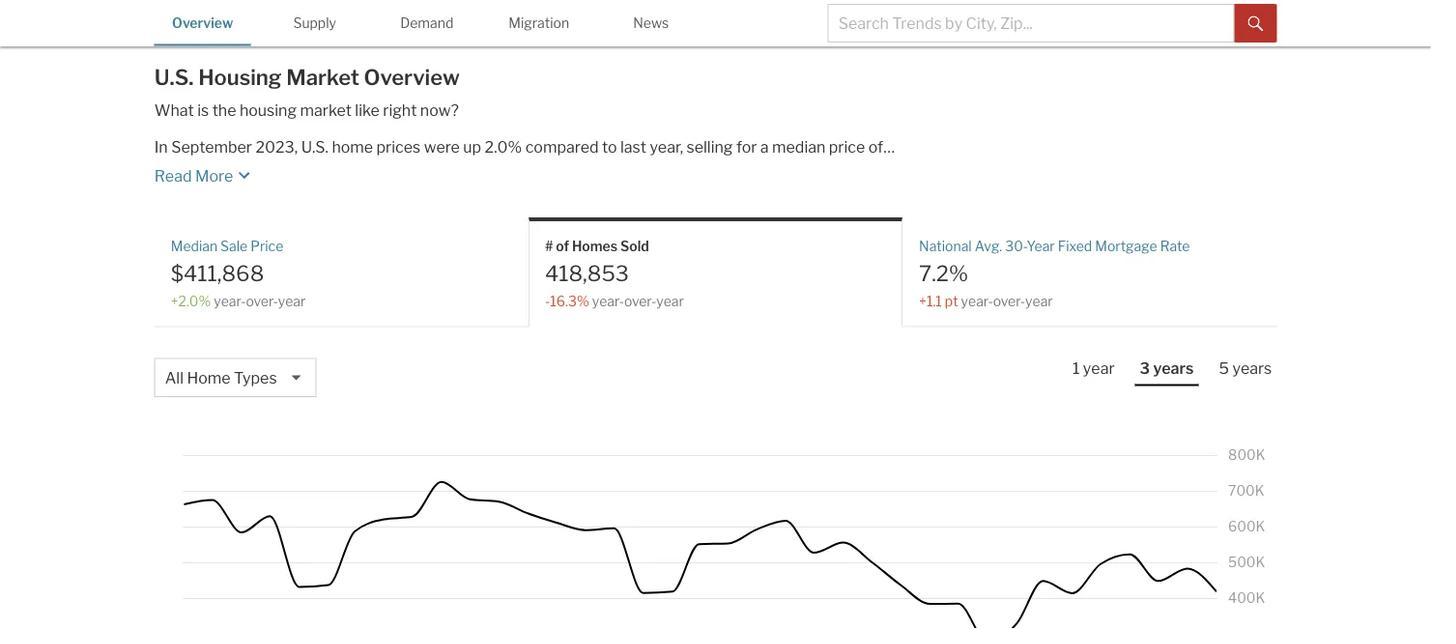 Task type: locate. For each thing, give the bounding box(es) containing it.
of inside the # of homes sold 418,853 -16.3% year-over-year
[[556, 238, 569, 254]]

to
[[602, 138, 617, 156]]

last
[[621, 138, 647, 156]]

pt
[[945, 293, 959, 310]]

year
[[278, 293, 306, 310], [657, 293, 684, 310], [1026, 293, 1053, 310], [1084, 359, 1115, 378]]

year- down $411,868
[[214, 293, 246, 310]]

16.3%
[[550, 293, 589, 310]]

1 years from the left
[[1154, 359, 1194, 378]]

compared
[[526, 138, 599, 156]]

3 years button
[[1135, 358, 1199, 386]]

1 horizontal spatial of
[[869, 138, 884, 156]]

0 horizontal spatial of
[[556, 238, 569, 254]]

2 horizontal spatial year-
[[962, 293, 994, 310]]

0 vertical spatial u.s.
[[154, 64, 194, 90]]

years right 5 on the right of page
[[1233, 359, 1273, 378]]

+1.1
[[919, 293, 942, 310]]

mortgage
[[1096, 238, 1158, 254]]

2 year- from the left
[[592, 293, 624, 310]]

homes
[[572, 238, 618, 254]]

418,853
[[545, 261, 629, 287]]

1 year
[[1073, 359, 1115, 378]]

more
[[195, 166, 233, 185]]

news link
[[603, 0, 700, 44]]

2 years from the left
[[1233, 359, 1273, 378]]

0 horizontal spatial overview
[[172, 15, 233, 31]]

u.s. up what
[[154, 64, 194, 90]]

5
[[1220, 359, 1230, 378]]

like
[[355, 101, 380, 120]]

0 horizontal spatial year-
[[214, 293, 246, 310]]

2.0%
[[485, 138, 522, 156]]

over- down $411,868
[[246, 293, 278, 310]]

year-
[[214, 293, 246, 310], [592, 293, 624, 310], [962, 293, 994, 310]]

were
[[424, 138, 460, 156]]

1 vertical spatial overview
[[364, 64, 460, 90]]

overview up housing
[[172, 15, 233, 31]]

sold
[[621, 238, 649, 254]]

market
[[286, 64, 360, 90]]

years for 3 years
[[1154, 359, 1194, 378]]

supply link
[[267, 0, 363, 44]]

0 horizontal spatial years
[[1154, 359, 1194, 378]]

right
[[383, 101, 417, 120]]

years inside 'button'
[[1233, 359, 1273, 378]]

$411,868
[[171, 261, 264, 287]]

u.s.
[[154, 64, 194, 90], [301, 138, 329, 156]]

3 over- from the left
[[994, 293, 1026, 310]]

demand
[[400, 15, 454, 31]]

1 year- from the left
[[214, 293, 246, 310]]

1 horizontal spatial over-
[[624, 293, 657, 310]]

the
[[212, 101, 236, 120]]

years inside button
[[1154, 359, 1194, 378]]

all
[[165, 369, 184, 388]]

over- down "30-"
[[994, 293, 1026, 310]]

2 horizontal spatial over-
[[994, 293, 1026, 310]]

year,
[[650, 138, 684, 156]]

overview
[[172, 15, 233, 31], [364, 64, 460, 90]]

0 horizontal spatial over-
[[246, 293, 278, 310]]

year- right pt
[[962, 293, 994, 310]]

years for 5 years
[[1233, 359, 1273, 378]]

3 year- from the left
[[962, 293, 994, 310]]

price
[[251, 238, 284, 254]]

over-
[[246, 293, 278, 310], [624, 293, 657, 310], [994, 293, 1026, 310]]

of right the price
[[869, 138, 884, 156]]

news
[[633, 15, 669, 31]]

1 horizontal spatial year-
[[592, 293, 624, 310]]

home
[[332, 138, 373, 156]]

u.s. down the what is the housing market like right now?
[[301, 138, 329, 156]]

read more link
[[154, 158, 940, 187]]

years right 3
[[1154, 359, 1194, 378]]

migration link
[[491, 0, 588, 44]]

3 years
[[1140, 359, 1194, 378]]

1 vertical spatial of
[[556, 238, 569, 254]]

of
[[869, 138, 884, 156], [556, 238, 569, 254]]

home
[[187, 369, 231, 388]]

2 over- from the left
[[624, 293, 657, 310]]

0 vertical spatial overview
[[172, 15, 233, 31]]

1 horizontal spatial years
[[1233, 359, 1273, 378]]

year- down 418,853
[[592, 293, 624, 310]]

overview up right
[[364, 64, 460, 90]]

1 horizontal spatial u.s.
[[301, 138, 329, 156]]

market
[[300, 101, 352, 120]]

year- inside the # of homes sold 418,853 -16.3% year-over-year
[[592, 293, 624, 310]]

1
[[1073, 359, 1080, 378]]

1 year button
[[1068, 358, 1120, 384]]

sale
[[221, 238, 248, 254]]

of right #
[[556, 238, 569, 254]]

1 horizontal spatial overview
[[364, 64, 460, 90]]

1 over- from the left
[[246, 293, 278, 310]]

up
[[463, 138, 482, 156]]

in september 2023, u.s. home prices were up 2.0% compared to last year, selling for a median price of …
[[154, 138, 895, 156]]

read
[[154, 166, 192, 185]]

Search Trends by City, Zip... search field
[[828, 4, 1235, 43]]

-
[[545, 293, 550, 310]]

years
[[1154, 359, 1194, 378], [1233, 359, 1273, 378]]

over- down sold
[[624, 293, 657, 310]]

over- inside the # of homes sold 418,853 -16.3% year-over-year
[[624, 293, 657, 310]]

overview link
[[154, 0, 251, 44]]

# of homes sold 418,853 -16.3% year-over-year
[[545, 238, 684, 310]]



Task type: vqa. For each thing, say whether or not it's contained in the screenshot.
left OVERVIEW
yes



Task type: describe. For each thing, give the bounding box(es) containing it.
migration
[[509, 15, 570, 31]]

demand link
[[379, 0, 475, 44]]

median sale price $411,868 +2.0% year-over-year
[[171, 238, 306, 310]]

#
[[545, 238, 553, 254]]

housing
[[198, 64, 282, 90]]

prices
[[377, 138, 421, 156]]

supply
[[293, 15, 336, 31]]

what is the housing market like right now?
[[154, 101, 459, 120]]

all home types
[[165, 369, 277, 388]]

a
[[761, 138, 769, 156]]

what
[[154, 101, 194, 120]]

year- inside median sale price $411,868 +2.0% year-over-year
[[214, 293, 246, 310]]

national
[[919, 238, 972, 254]]

over- inside median sale price $411,868 +2.0% year-over-year
[[246, 293, 278, 310]]

housing
[[240, 101, 297, 120]]

in
[[154, 138, 168, 156]]

selling
[[687, 138, 733, 156]]

for
[[737, 138, 757, 156]]

u.s. housing market overview
[[154, 64, 460, 90]]

…
[[884, 138, 895, 156]]

rate
[[1161, 238, 1191, 254]]

submit search image
[[1248, 16, 1264, 32]]

0 horizontal spatial u.s.
[[154, 64, 194, 90]]

types
[[234, 369, 277, 388]]

september
[[171, 138, 252, 156]]

year- inside the 'national avg. 30-year fixed mortgage rate 7.2% +1.1 pt year-over-year'
[[962, 293, 994, 310]]

median
[[171, 238, 218, 254]]

price
[[829, 138, 865, 156]]

over- inside the 'national avg. 30-year fixed mortgage rate 7.2% +1.1 pt year-over-year'
[[994, 293, 1026, 310]]

median
[[772, 138, 826, 156]]

5 years button
[[1215, 358, 1277, 384]]

3
[[1140, 359, 1151, 378]]

30-
[[1006, 238, 1027, 254]]

year inside median sale price $411,868 +2.0% year-over-year
[[278, 293, 306, 310]]

0 vertical spatial of
[[869, 138, 884, 156]]

year
[[1027, 238, 1055, 254]]

fixed
[[1058, 238, 1093, 254]]

is
[[197, 101, 209, 120]]

2023,
[[256, 138, 298, 156]]

1 vertical spatial u.s.
[[301, 138, 329, 156]]

read more
[[154, 166, 233, 185]]

now?
[[420, 101, 459, 120]]

national avg. 30-year fixed mortgage rate 7.2% +1.1 pt year-over-year
[[919, 238, 1191, 310]]

year inside the 'national avg. 30-year fixed mortgage rate 7.2% +1.1 pt year-over-year'
[[1026, 293, 1053, 310]]

5 years
[[1220, 359, 1273, 378]]

year inside button
[[1084, 359, 1115, 378]]

avg.
[[975, 238, 1003, 254]]

7.2%
[[919, 261, 969, 287]]

+2.0%
[[171, 293, 211, 310]]

year inside the # of homes sold 418,853 -16.3% year-over-year
[[657, 293, 684, 310]]



